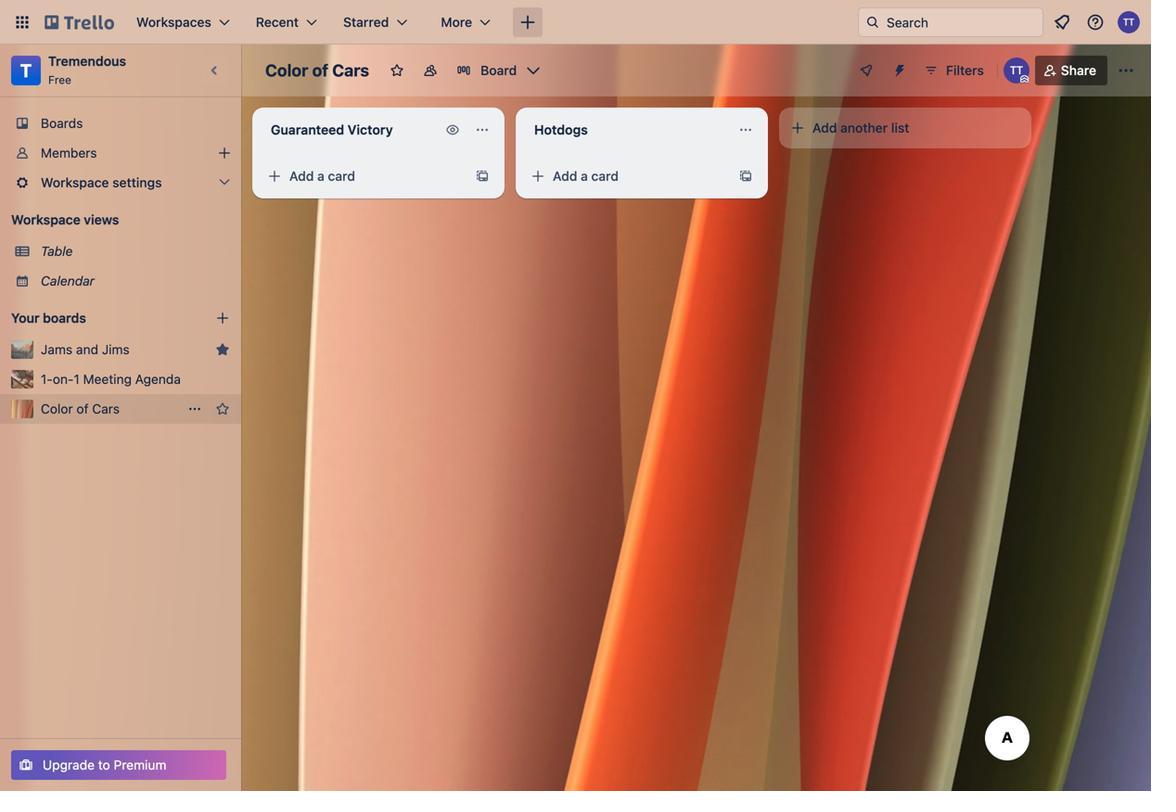 Task type: describe. For each thing, give the bounding box(es) containing it.
hotdogs
[[535, 122, 588, 137]]

share
[[1061, 63, 1097, 78]]

free
[[48, 73, 71, 86]]

this member is an admin of this board. image
[[1021, 75, 1029, 84]]

0 notifications image
[[1051, 11, 1074, 33]]

add inside button
[[813, 120, 837, 135]]

jams and jims
[[41, 342, 130, 357]]

list
[[892, 120, 910, 135]]

t
[[20, 59, 32, 81]]

board
[[481, 63, 517, 78]]

recent
[[256, 14, 299, 30]]

workspace views
[[11, 212, 119, 227]]

meeting
[[83, 372, 132, 387]]

table link
[[41, 242, 230, 261]]

boards
[[41, 116, 83, 131]]

color of cars link
[[41, 400, 178, 419]]

color inside board name text box
[[265, 60, 308, 80]]

Board name text field
[[256, 56, 379, 85]]

of inside board name text box
[[312, 60, 329, 80]]

members link
[[0, 138, 241, 168]]

primary element
[[0, 0, 1152, 45]]

on-
[[53, 372, 74, 387]]

create board or workspace image
[[519, 13, 537, 32]]

upgrade to premium
[[43, 758, 167, 773]]

board button
[[449, 56, 549, 85]]

0 horizontal spatial of
[[77, 401, 89, 417]]

card for guaranteed victory
[[328, 168, 355, 184]]

1 vertical spatial color of cars
[[41, 401, 120, 417]]

star or unstar board image
[[390, 63, 405, 78]]

tremendous
[[48, 53, 126, 69]]

open information menu image
[[1087, 13, 1105, 32]]

workspaces
[[136, 14, 211, 30]]

1-on-1 meeting agenda
[[41, 372, 181, 387]]

members
[[41, 145, 97, 161]]

power ups image
[[859, 63, 874, 78]]

Hotdogs text field
[[523, 115, 728, 145]]

starred
[[343, 14, 389, 30]]

calendar link
[[41, 272, 230, 290]]

workspace settings
[[41, 175, 162, 190]]

your boards
[[11, 310, 86, 326]]

workspaces button
[[125, 7, 241, 37]]

workspace settings button
[[0, 168, 241, 198]]

tremendous free
[[48, 53, 126, 86]]

calendar
[[41, 273, 95, 289]]

t link
[[11, 56, 41, 85]]

a for hotdogs
[[581, 168, 588, 184]]

terry turtle (terryturtle) image
[[1118, 11, 1141, 33]]

views
[[84, 212, 119, 227]]

jams
[[41, 342, 73, 357]]



Task type: vqa. For each thing, say whether or not it's contained in the screenshot.
the rightmost THE COLOR
yes



Task type: locate. For each thing, give the bounding box(es) containing it.
add
[[813, 120, 837, 135], [290, 168, 314, 184], [553, 168, 578, 184]]

add a card button for guaranteed victory
[[260, 161, 464, 191]]

1 card from the left
[[328, 168, 355, 184]]

star icon image
[[215, 402, 230, 417]]

0 horizontal spatial add
[[290, 168, 314, 184]]

0 vertical spatial cars
[[332, 60, 369, 80]]

1 vertical spatial workspace
[[11, 212, 80, 227]]

0 vertical spatial color
[[265, 60, 308, 80]]

terry turtle (terryturtle) image
[[1004, 58, 1030, 84]]

automation image
[[885, 56, 911, 82]]

add for guaranteed victory
[[290, 168, 314, 184]]

1
[[74, 372, 80, 387]]

add another list
[[813, 120, 910, 135]]

add left another
[[813, 120, 837, 135]]

1 horizontal spatial color
[[265, 60, 308, 80]]

0 horizontal spatial card
[[328, 168, 355, 184]]

0 horizontal spatial add a card button
[[260, 161, 464, 191]]

workspace inside workspace settings popup button
[[41, 175, 109, 190]]

board actions menu image
[[187, 402, 202, 417]]

filters
[[947, 63, 984, 78]]

1 vertical spatial of
[[77, 401, 89, 417]]

workspace for workspace settings
[[41, 175, 109, 190]]

2 horizontal spatial add
[[813, 120, 837, 135]]

of
[[312, 60, 329, 80], [77, 401, 89, 417]]

2 create from template… image from the left
[[739, 169, 754, 184]]

color of cars down recent popup button
[[265, 60, 369, 80]]

tremendous link
[[48, 53, 126, 69]]

jams and jims link
[[41, 341, 208, 359]]

add a card button
[[260, 161, 464, 191], [523, 161, 728, 191]]

2 card from the left
[[592, 168, 619, 184]]

1 a from the left
[[317, 168, 325, 184]]

color down recent popup button
[[265, 60, 308, 80]]

your boards with 3 items element
[[11, 307, 187, 329]]

0 horizontal spatial a
[[317, 168, 325, 184]]

color of cars
[[265, 60, 369, 80], [41, 401, 120, 417]]

workspace visible image
[[423, 63, 438, 78]]

1 vertical spatial cars
[[92, 401, 120, 417]]

jims
[[102, 342, 130, 357]]

a for guaranteed victory
[[317, 168, 325, 184]]

add for hotdogs
[[553, 168, 578, 184]]

1 add a card button from the left
[[260, 161, 464, 191]]

create from template… image for hotdogs
[[739, 169, 754, 184]]

Guaranteed Victory text field
[[260, 115, 438, 145]]

more button
[[430, 7, 502, 37]]

add another list button
[[780, 108, 1032, 148]]

add a card button down hotdogs text field
[[523, 161, 728, 191]]

1-on-1 meeting agenda link
[[41, 370, 230, 389]]

premium
[[114, 758, 167, 773]]

a
[[317, 168, 325, 184], [581, 168, 588, 184]]

add board image
[[215, 311, 230, 326]]

search image
[[866, 15, 881, 30]]

card
[[328, 168, 355, 184], [592, 168, 619, 184]]

show menu image
[[1117, 61, 1136, 80]]

cars down meeting
[[92, 401, 120, 417]]

cars
[[332, 60, 369, 80], [92, 401, 120, 417]]

add a card for hotdogs
[[553, 168, 619, 184]]

1 vertical spatial color
[[41, 401, 73, 417]]

starred button
[[332, 7, 419, 37]]

workspace up table on the left top
[[11, 212, 80, 227]]

recent button
[[245, 7, 329, 37]]

upgrade
[[43, 758, 95, 773]]

Search field
[[881, 8, 1043, 36]]

card down hotdogs text field
[[592, 168, 619, 184]]

card down guaranteed victory text box
[[328, 168, 355, 184]]

add a card down guaranteed victory
[[290, 168, 355, 184]]

agenda
[[135, 372, 181, 387]]

2 add a card from the left
[[553, 168, 619, 184]]

guaranteed
[[271, 122, 344, 137]]

create from template… image for guaranteed victory
[[475, 169, 490, 184]]

victory
[[348, 122, 393, 137]]

2 a from the left
[[581, 168, 588, 184]]

another
[[841, 120, 888, 135]]

1 horizontal spatial add a card
[[553, 168, 619, 184]]

filters button
[[919, 56, 990, 85]]

workspace for workspace views
[[11, 212, 80, 227]]

0 horizontal spatial create from template… image
[[475, 169, 490, 184]]

settings
[[112, 175, 162, 190]]

your
[[11, 310, 40, 326]]

cars left star or unstar board image
[[332, 60, 369, 80]]

1-
[[41, 372, 53, 387]]

2 add a card button from the left
[[523, 161, 728, 191]]

cars inside board name text box
[[332, 60, 369, 80]]

0 horizontal spatial color
[[41, 401, 73, 417]]

1 add a card from the left
[[290, 168, 355, 184]]

share button
[[1035, 56, 1108, 85]]

1 horizontal spatial add
[[553, 168, 578, 184]]

workspace navigation collapse icon image
[[202, 58, 228, 84]]

0 horizontal spatial add a card
[[290, 168, 355, 184]]

0 vertical spatial workspace
[[41, 175, 109, 190]]

color of cars inside board name text box
[[265, 60, 369, 80]]

1 horizontal spatial a
[[581, 168, 588, 184]]

add a card button down victory
[[260, 161, 464, 191]]

a down hotdogs at the top of the page
[[581, 168, 588, 184]]

add a card button for hotdogs
[[523, 161, 728, 191]]

guaranteed victory
[[271, 122, 393, 137]]

0 horizontal spatial color of cars
[[41, 401, 120, 417]]

boards link
[[0, 109, 241, 138]]

1 horizontal spatial color of cars
[[265, 60, 369, 80]]

add a card for guaranteed victory
[[290, 168, 355, 184]]

table
[[41, 244, 73, 259]]

to
[[98, 758, 110, 773]]

a down guaranteed victory
[[317, 168, 325, 184]]

color down 'on-' at top left
[[41, 401, 73, 417]]

workspace down members
[[41, 175, 109, 190]]

1 horizontal spatial add a card button
[[523, 161, 728, 191]]

create from template… image
[[475, 169, 490, 184], [739, 169, 754, 184]]

1 horizontal spatial cars
[[332, 60, 369, 80]]

1 horizontal spatial of
[[312, 60, 329, 80]]

starred icon image
[[215, 342, 230, 357]]

1 horizontal spatial card
[[592, 168, 619, 184]]

add down hotdogs at the top of the page
[[553, 168, 578, 184]]

add down guaranteed
[[290, 168, 314, 184]]

add a card down hotdogs at the top of the page
[[553, 168, 619, 184]]

color
[[265, 60, 308, 80], [41, 401, 73, 417]]

back to home image
[[45, 7, 114, 37]]

workspace
[[41, 175, 109, 190], [11, 212, 80, 227]]

0 vertical spatial of
[[312, 60, 329, 80]]

0 horizontal spatial cars
[[92, 401, 120, 417]]

more
[[441, 14, 472, 30]]

add a card
[[290, 168, 355, 184], [553, 168, 619, 184]]

1 horizontal spatial create from template… image
[[739, 169, 754, 184]]

of down recent popup button
[[312, 60, 329, 80]]

and
[[76, 342, 98, 357]]

upgrade to premium link
[[11, 751, 226, 780]]

boards
[[43, 310, 86, 326]]

1 create from template… image from the left
[[475, 169, 490, 184]]

color of cars down 1
[[41, 401, 120, 417]]

of down 1
[[77, 401, 89, 417]]

card for hotdogs
[[592, 168, 619, 184]]

0 vertical spatial color of cars
[[265, 60, 369, 80]]



